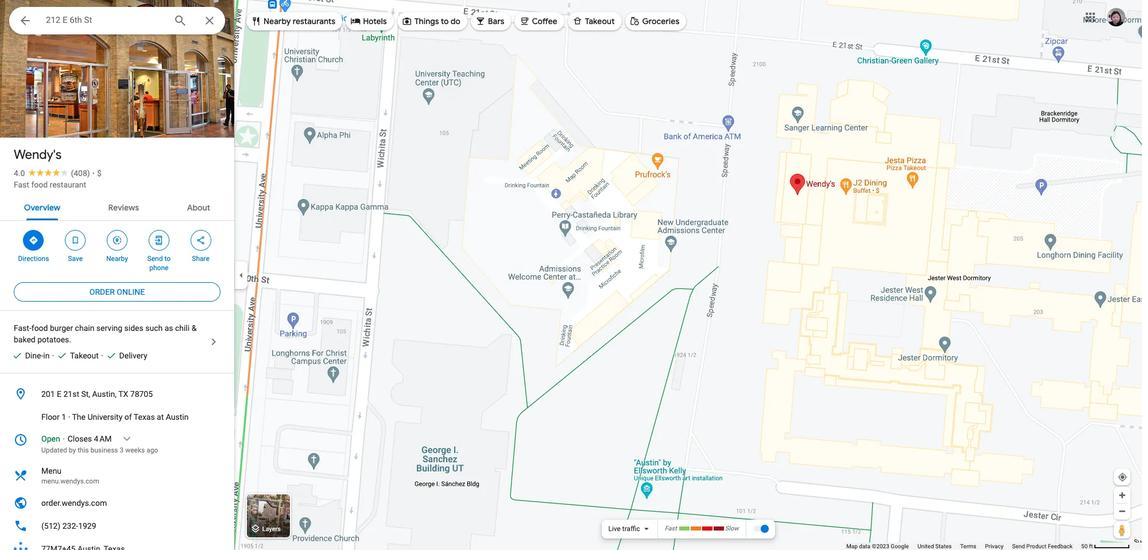 Task type: locate. For each thing, give the bounding box(es) containing it.
fast food restaurant
[[14, 180, 86, 190]]

send for send product feedback
[[1012, 544, 1025, 550]]

food inside fast-food burger chain serving sides such as chili & baked potatoes.
[[31, 324, 48, 333]]

send to phone
[[147, 255, 171, 272]]

 things to do
[[402, 15, 460, 27]]

updated
[[41, 447, 67, 455]]

live
[[608, 525, 621, 533]]

order.wendys.com link
[[0, 492, 234, 515]]

privacy
[[985, 544, 1004, 550]]

0 horizontal spatial takeout
[[70, 351, 99, 361]]

at
[[157, 413, 164, 422]]

send
[[147, 255, 163, 263], [1012, 544, 1025, 550]]

send left product
[[1012, 544, 1025, 550]]

 groceries
[[630, 15, 679, 27]]

21st
[[63, 390, 79, 399]]

offers takeout group
[[52, 350, 99, 362]]

share
[[192, 255, 210, 263]]

1 horizontal spatial to
[[441, 16, 449, 26]]

food inside button
[[31, 180, 48, 190]]

feedback
[[1048, 544, 1073, 550]]

photo of wendy's image
[[0, 0, 234, 163]]

201 e 21st st, austin, tx 78705 button
[[0, 383, 234, 406]]

footer
[[846, 543, 1081, 551]]


[[519, 15, 530, 27]]

footer inside google maps element
[[846, 543, 1081, 551]]

 search field
[[9, 7, 225, 37]]

nearby down 
[[106, 255, 128, 263]]

slow
[[725, 526, 739, 533]]

0 horizontal spatial send
[[147, 255, 163, 263]]

fast-
[[14, 324, 31, 333]]

open
[[41, 435, 60, 444]]

2 food from the top
[[31, 324, 48, 333]]

fast inside button
[[14, 180, 29, 190]]

traffic
[[622, 525, 640, 533]]

fast down 4.0
[[14, 180, 29, 190]]

st,
[[81, 390, 90, 399]]

photos
[[42, 114, 70, 125]]

phone
[[149, 264, 168, 272]]

ago
[[147, 447, 158, 455]]

· down fast-food burger chain serving sides such as chili & baked potatoes. on the left of page
[[101, 351, 103, 361]]

fast for fast food restaurant
[[14, 180, 29, 190]]

such
[[145, 324, 163, 333]]

0 vertical spatial fast
[[14, 180, 29, 190]]

0 horizontal spatial fast
[[14, 180, 29, 190]]

order
[[89, 288, 115, 297]]

 nearby restaurants
[[251, 15, 335, 27]]

tab list containing overview
[[0, 193, 234, 221]]

0 vertical spatial to
[[441, 16, 449, 26]]

 hotels
[[350, 15, 387, 27]]

send inside send to phone
[[147, 255, 163, 263]]

serves dine-in group
[[7, 350, 50, 362]]

 Show traffic  checkbox
[[753, 525, 769, 534]]

fast
[[14, 180, 29, 190], [665, 526, 677, 533]]

to inside send to phone
[[164, 255, 171, 263]]

1 horizontal spatial send
[[1012, 544, 1025, 550]]

(408)
[[71, 169, 90, 178]]

none field inside 212 e 6th st field
[[46, 13, 164, 27]]

(512)
[[41, 522, 60, 531]]

1 food from the top
[[31, 180, 48, 190]]


[[350, 15, 361, 27]]

send product feedback
[[1012, 544, 1073, 550]]

food for fast-
[[31, 324, 48, 333]]

1 vertical spatial fast
[[665, 526, 677, 533]]

food up potatoes.
[[31, 324, 48, 333]]

united states button
[[918, 543, 952, 551]]

privacy button
[[985, 543, 1004, 551]]

hotels
[[363, 16, 387, 26]]

directions
[[18, 255, 49, 263]]

show open hours for the week image
[[121, 434, 132, 444]]

footer containing map data ©2023 google
[[846, 543, 1081, 551]]

floor
[[41, 413, 60, 422]]

actions for wendy's region
[[0, 221, 234, 279]]

(512) 232-1929 button
[[0, 515, 234, 538]]

&
[[192, 324, 197, 333]]


[[475, 15, 486, 27]]

50 ft
[[1081, 544, 1093, 550]]


[[402, 15, 412, 27]]

to left "do"
[[441, 16, 449, 26]]

$
[[97, 169, 102, 178]]

 bars
[[475, 15, 504, 27]]


[[28, 234, 39, 247]]

to up phone
[[164, 255, 171, 263]]

1 vertical spatial send
[[1012, 544, 1025, 550]]

food
[[31, 180, 48, 190], [31, 324, 48, 333]]

1 vertical spatial nearby
[[106, 255, 128, 263]]

0 horizontal spatial nearby
[[106, 255, 128, 263]]

1 horizontal spatial fast
[[665, 526, 677, 533]]

show your location image
[[1118, 473, 1128, 483]]

0 vertical spatial food
[[31, 180, 48, 190]]

bars
[[488, 16, 504, 26]]

business
[[91, 447, 118, 455]]

0 vertical spatial send
[[147, 255, 163, 263]]

1 horizontal spatial nearby
[[264, 16, 291, 26]]

send up phone
[[147, 255, 163, 263]]


[[630, 15, 640, 27]]

dine-
[[25, 351, 43, 361]]

as
[[165, 324, 173, 333]]

408 reviews element
[[71, 169, 90, 178]]

takeout right 
[[585, 16, 615, 26]]


[[70, 234, 81, 247]]

1 vertical spatial to
[[164, 255, 171, 263]]

· right 'in' in the bottom of the page
[[52, 351, 54, 361]]

· right 1
[[68, 413, 70, 422]]

send inside button
[[1012, 544, 1025, 550]]

None field
[[46, 13, 164, 27]]

1 horizontal spatial takeout
[[585, 16, 615, 26]]

fast food restaurant button
[[14, 179, 86, 191]]

4.0
[[14, 169, 25, 178]]

live traffic option
[[608, 525, 640, 533]]

floor 1 · the university of texas at austin button
[[0, 406, 234, 429]]

1 vertical spatial food
[[31, 324, 48, 333]]

food down 4.0 stars image
[[31, 180, 48, 190]]

tab list
[[0, 193, 234, 221]]

1 vertical spatial takeout
[[70, 351, 99, 361]]

send for send to phone
[[147, 255, 163, 263]]

wendy's
[[14, 147, 62, 163]]

zoom in image
[[1118, 492, 1127, 500]]

coffee
[[532, 16, 557, 26]]

about
[[187, 203, 210, 213]]

overview button
[[15, 193, 69, 221]]

·
[[92, 169, 95, 178], [52, 351, 54, 361], [101, 351, 103, 361], [68, 413, 70, 422]]

fast-food burger chain serving sides such as chili & baked potatoes.
[[14, 324, 197, 345]]

takeout down "chain"
[[70, 351, 99, 361]]

things
[[414, 16, 439, 26]]

55
[[29, 114, 40, 125]]

to
[[441, 16, 449, 26], [164, 255, 171, 263]]

chain
[[75, 324, 94, 333]]

nearby right 
[[264, 16, 291, 26]]

0 horizontal spatial to
[[164, 255, 171, 263]]

fast right traffic on the bottom of page
[[665, 526, 677, 533]]

order online
[[89, 288, 145, 297]]

takeout inside ' takeout'
[[585, 16, 615, 26]]

0 vertical spatial takeout
[[585, 16, 615, 26]]

nearby
[[264, 16, 291, 26], [106, 255, 128, 263]]

states
[[935, 544, 952, 550]]

0 vertical spatial nearby
[[264, 16, 291, 26]]



Task type: describe. For each thing, give the bounding box(es) containing it.
55 photos
[[29, 114, 70, 125]]

baked
[[14, 335, 35, 345]]

⋅
[[62, 435, 66, 444]]

· inside "offers delivery" group
[[101, 351, 103, 361]]

open ⋅ closes 4 am
[[41, 435, 112, 444]]

nearby inside actions for wendy's region
[[106, 255, 128, 263]]

©2023
[[872, 544, 889, 550]]

price: inexpensive element
[[97, 169, 102, 178]]

austin
[[166, 413, 189, 422]]

tab list inside google maps element
[[0, 193, 234, 221]]

delivery
[[119, 351, 147, 361]]

closes
[[68, 435, 92, 444]]

takeout inside group
[[70, 351, 99, 361]]

hours image
[[14, 434, 28, 447]]

this
[[78, 447, 89, 455]]

4 am
[[94, 435, 112, 444]]

online
[[117, 288, 145, 297]]

3
[[120, 447, 124, 455]]

to inside the  things to do
[[441, 16, 449, 26]]

google account: michele murakami  
(michele.murakami@adept.ai) image
[[1107, 8, 1126, 26]]

save
[[68, 255, 83, 263]]

terms
[[960, 544, 977, 550]]

(512) 232-1929
[[41, 522, 96, 531]]


[[251, 15, 261, 27]]

restaurants
[[293, 16, 335, 26]]

map
[[846, 544, 858, 550]]

restaurant
[[50, 180, 86, 190]]

menu menu.wendys.com
[[41, 467, 99, 486]]


[[196, 234, 206, 247]]

nearby inside  nearby restaurants
[[264, 16, 291, 26]]

university
[[88, 413, 122, 422]]

send product feedback button
[[1012, 543, 1073, 551]]

floor 1 · the university of texas at austin
[[41, 413, 189, 422]]

of
[[124, 413, 132, 422]]

ft
[[1089, 544, 1093, 550]]

 takeout
[[572, 15, 615, 27]]

reviews button
[[99, 193, 148, 221]]

dine-in
[[25, 351, 50, 361]]

50 ft button
[[1081, 544, 1130, 550]]

information for wendy's region
[[0, 383, 234, 551]]

united
[[918, 544, 934, 550]]


[[18, 13, 32, 29]]


[[572, 15, 583, 27]]

food for fast
[[31, 180, 48, 190]]

· $
[[92, 169, 102, 178]]

1929
[[78, 522, 96, 531]]

78705
[[130, 390, 153, 399]]

product
[[1027, 544, 1047, 550]]

· left price: inexpensive element
[[92, 169, 95, 178]]

texas
[[134, 413, 155, 422]]

potatoes.
[[37, 335, 71, 345]]

about button
[[178, 193, 219, 221]]

fast for fast
[[665, 526, 677, 533]]

serving
[[96, 324, 122, 333]]

order.wendys.com
[[41, 499, 107, 508]]

55 photos button
[[9, 109, 75, 129]]

google maps element
[[0, 0, 1142, 551]]

map data ©2023 google
[[846, 544, 909, 550]]

sides
[[124, 324, 143, 333]]

groceries
[[642, 16, 679, 26]]

201
[[41, 390, 55, 399]]

offers delivery group
[[101, 350, 147, 362]]

e
[[57, 390, 61, 399]]

4.0 stars image
[[25, 169, 71, 176]]

united states
[[918, 544, 952, 550]]

wendy's main content
[[0, 0, 234, 551]]

by
[[69, 447, 76, 455]]

burger
[[50, 324, 73, 333]]

layers
[[262, 526, 281, 534]]

reviews
[[108, 203, 139, 213]]

201 e 21st st, austin, tx 78705
[[41, 390, 153, 399]]

menu.wendys.com
[[41, 478, 99, 486]]

weeks
[[125, 447, 145, 455]]

212 E 6th St field
[[9, 7, 225, 34]]


[[112, 234, 122, 247]]

collapse side panel image
[[235, 269, 248, 282]]

1
[[62, 413, 66, 422]]

232-
[[62, 522, 78, 531]]

menu
[[41, 467, 62, 476]]

data
[[859, 544, 871, 550]]

order online link
[[14, 279, 221, 306]]

· inside offers takeout group
[[52, 351, 54, 361]]

chili
[[175, 324, 190, 333]]


[[154, 234, 164, 247]]

in
[[43, 351, 50, 361]]

tx
[[118, 390, 128, 399]]

· inside floor 1 · the university of texas at austin button
[[68, 413, 70, 422]]

zoom out image
[[1118, 508, 1127, 516]]

 coffee
[[519, 15, 557, 27]]

show street view coverage image
[[1114, 522, 1131, 539]]



Task type: vqa. For each thing, say whether or not it's contained in the screenshot.
6626 W GLENDALE AVE main content in the left of the page
no



